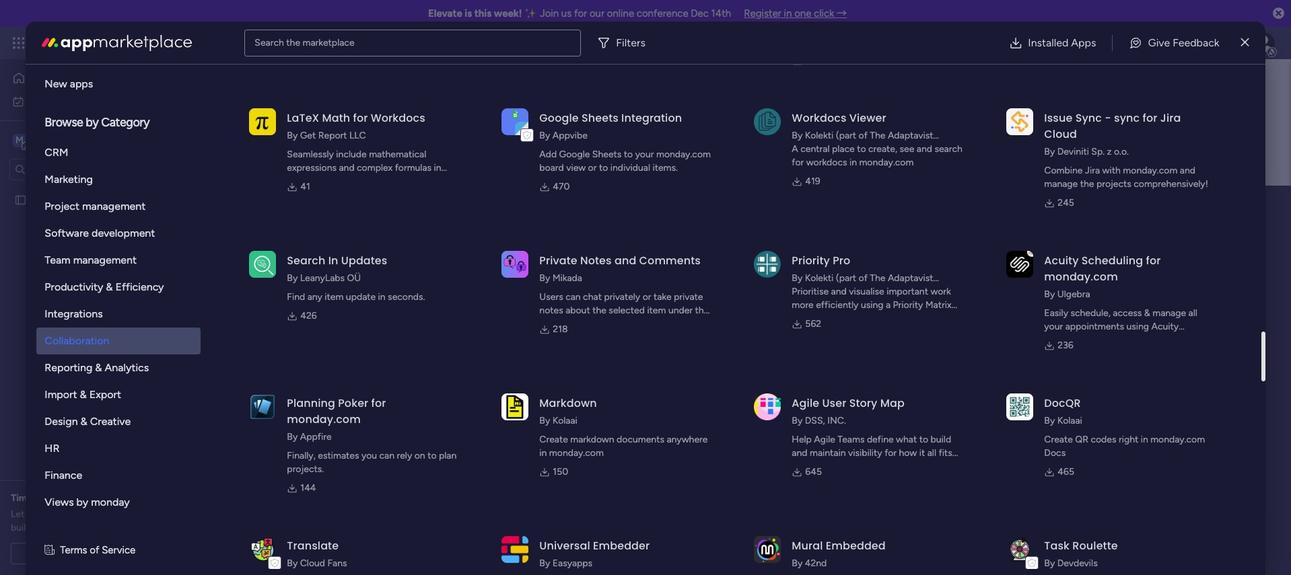Task type: describe. For each thing, give the bounding box(es) containing it.
privately
[[604, 292, 641, 303]]

search the marketplace
[[255, 37, 355, 48]]

embedded
[[826, 539, 886, 554]]

update
[[346, 292, 376, 303]]

mural embedded by 42nd
[[792, 539, 886, 570]]

kolaai for docqr
[[1058, 416, 1083, 427]]

easily
[[1045, 308, 1069, 319]]

new
[[45, 77, 67, 90]]

build
[[931, 434, 952, 446]]

monday work management
[[60, 35, 209, 51]]

for right 'us'
[[575, 7, 587, 20]]

pro
[[833, 253, 851, 269]]

your inside 'easily schedule, access & manage all your appointments using acuity scheduling.'
[[1045, 321, 1064, 333]]

expert
[[62, 493, 90, 505]]

in inside seamlessly include mathematical expressions and complex formulas in your workdocs
[[434, 162, 442, 174]]

more
[[792, 300, 814, 311]]

to left the individual at the top of page
[[599, 162, 608, 174]]

complex
[[357, 162, 393, 174]]

monday.com inside "combine jira with monday.com and manage the projects comprehensively!"
[[1124, 165, 1178, 176]]

dec
[[691, 7, 709, 20]]

comments
[[640, 253, 701, 269]]

app logo image for search in updates
[[249, 251, 276, 278]]

create,
[[869, 143, 898, 155]]

or inside "users can chat privately or take private notes about the selected item under the item view."
[[643, 292, 652, 303]]

views
[[45, 496, 74, 509]]

group) for workdocs viewer
[[792, 143, 822, 155]]

private notes and comments by mikada
[[540, 253, 701, 284]]

workspace selection element
[[13, 132, 112, 150]]

markdown
[[571, 434, 615, 446]]

oü
[[347, 273, 361, 284]]

filters
[[617, 36, 646, 49]]

issue
[[1045, 110, 1073, 126]]

and inside help agile teams define what to build and maintain visibility for how it all fits together.
[[792, 448, 808, 459]]

and inside a central place to create, see and search for workdocs in monday.com
[[917, 143, 933, 155]]

what inside help agile teams define what to build and maintain visibility for how it all fits together.
[[897, 434, 918, 446]]

give
[[1149, 36, 1171, 49]]

translate by cloud fans
[[287, 539, 347, 570]]

plans
[[254, 37, 276, 48]]

appvibe
[[553, 130, 588, 141]]

board
[[540, 162, 564, 174]]

the down private
[[695, 305, 709, 317]]

workspace image
[[13, 133, 26, 148]]

using inside 'easily schedule, access & manage all your appointments using acuity scheduling.'
[[1127, 321, 1150, 333]]

finally, estimates you can rely on to plan projects.
[[287, 451, 457, 476]]

o.o.
[[1115, 146, 1130, 158]]

fans
[[328, 558, 347, 570]]

poker
[[338, 396, 369, 412]]

0 vertical spatial you
[[355, 304, 370, 315]]

monday.com inside add google sheets to your monday.com board view or to individual items.
[[657, 149, 711, 160]]

app logo image for universal embedder
[[502, 537, 529, 564]]

work for my
[[45, 95, 65, 107]]

& for analytics
[[95, 362, 102, 375]]

my
[[30, 95, 43, 107]]

installed apps button
[[999, 29, 1108, 56]]

in
[[329, 253, 339, 269]]

& inside 'easily schedule, access & manage all your appointments using acuity scheduling.'
[[1145, 308, 1151, 319]]

app logo image for docqr
[[1007, 394, 1034, 421]]

your inside seamlessly include mathematical expressions and complex formulas in your workdocs
[[287, 176, 306, 187]]

software development
[[45, 227, 155, 240]]

define
[[868, 434, 894, 446]]

by for views
[[77, 496, 88, 509]]

jira inside "combine jira with monday.com and manage the projects comprehensively!"
[[1086, 165, 1101, 176]]

reporting
[[45, 362, 92, 375]]

take
[[654, 292, 672, 303]]

monday.com inside a central place to create, see and search for workdocs in monday.com
[[860, 157, 914, 168]]

add
[[540, 149, 557, 160]]

management for team management
[[73, 254, 137, 267]]

any
[[308, 292, 323, 303]]

by inside workdocs viewer by kolekti (part of the adaptavist group)
[[792, 130, 803, 141]]

visited
[[372, 304, 400, 315]]

view
[[567, 162, 586, 174]]

acuity inside 'easily schedule, access & manage all your appointments using acuity scheduling.'
[[1152, 321, 1180, 333]]

by inside acuity scheduling for monday.com by ulgebra
[[1045, 289, 1056, 300]]

conference
[[637, 7, 689, 20]]

terms
[[60, 545, 87, 557]]

app logo image for latex math for workdocs
[[249, 108, 276, 135]]

app logo image for planning poker for monday.com
[[249, 394, 276, 421]]

projects.
[[287, 464, 324, 476]]

access
[[1114, 308, 1143, 319]]

see
[[236, 37, 252, 48]]

your inside add google sheets to your monday.com board view or to individual items.
[[636, 149, 654, 160]]

all inside 'easily schedule, access & manage all your appointments using acuity scheduling.'
[[1189, 308, 1198, 319]]

monday.com inside create markdown documents anywhere in monday.com
[[550, 448, 604, 459]]

to inside a central place to create, see and search for workdocs in monday.com
[[858, 143, 867, 155]]

planning poker for monday.com by appfire
[[287, 396, 386, 443]]

2 vertical spatial monday
[[91, 496, 130, 509]]

inbox image
[[1085, 36, 1099, 50]]

kolekti for priority
[[805, 273, 834, 284]]

m
[[16, 134, 24, 146]]

filters button
[[592, 29, 657, 56]]

by inside google sheets integration by appvibe
[[540, 130, 551, 141]]

priority inside priority pro by kolekti (part of the adaptavist group)
[[792, 253, 830, 269]]

editor's choice
[[45, 51, 116, 63]]

import & export
[[45, 389, 121, 401]]

by inside issue sync - sync for jira cloud by deviniti sp. z o.o.
[[1045, 146, 1056, 158]]

software
[[45, 227, 89, 240]]

public board image
[[14, 194, 27, 206]]

and inside "combine jira with monday.com and manage the projects comprehensively!"
[[1181, 165, 1196, 176]]

1 vertical spatial review
[[77, 509, 104, 521]]

apps
[[70, 77, 93, 90]]

items.
[[653, 162, 678, 174]]

a central place to create, see and search for workdocs in monday.com
[[792, 143, 963, 168]]

150
[[553, 467, 569, 478]]

one
[[795, 7, 812, 20]]

documents
[[617, 434, 665, 446]]

and inside the prioritise and visualise important work more efficiently using a priority matrix on monday
[[832, 286, 847, 298]]

individual
[[611, 162, 651, 174]]

app logo image for private notes and comments
[[502, 251, 529, 278]]

to up the individual at the top of page
[[624, 149, 633, 160]]

members
[[340, 272, 385, 284]]

by inside docqr by kolaai
[[1045, 416, 1056, 427]]

google sheets integration by appvibe
[[540, 110, 683, 141]]

project
[[45, 200, 79, 213]]

2 vertical spatial item
[[540, 319, 559, 330]]

google inside google sheets integration by appvibe
[[540, 110, 579, 126]]

my work
[[30, 95, 65, 107]]

0 vertical spatial management
[[136, 35, 209, 51]]

(part for pro
[[836, 273, 857, 284]]

in up boards and dashboards you visited recently in this workspace
[[378, 292, 386, 303]]

by inside "search in updates by leanylabs oü"
[[287, 273, 298, 284]]

notifications image
[[1056, 36, 1069, 50]]

about
[[566, 305, 591, 317]]

give feedback button
[[1119, 29, 1231, 56]]

can inside finally, estimates you can rely on to plan projects.
[[380, 451, 395, 462]]

by inside universal embedder by easyapps
[[540, 558, 551, 570]]

42nd
[[805, 558, 827, 570]]

time
[[11, 493, 32, 505]]

find any item update in seconds.
[[287, 292, 425, 303]]

in inside create qr codes right in monday.com docs
[[1142, 434, 1149, 446]]

views by monday
[[45, 496, 130, 509]]

or inside add google sheets to your monday.com board view or to individual items.
[[588, 162, 597, 174]]

0 vertical spatial monday
[[60, 35, 106, 51]]

agile inside help agile teams define what to build and maintain visibility for how it all fits together.
[[815, 434, 836, 446]]

to inside help agile teams define what to build and maintain visibility for how it all fits together.
[[920, 434, 929, 446]]

to inside finally, estimates you can rely on to plan projects.
[[428, 451, 437, 462]]

the right plans
[[286, 37, 300, 48]]

workdocs inside workdocs viewer by kolekti (part of the adaptavist group)
[[792, 110, 847, 126]]

all inside help agile teams define what to build and maintain visibility for how it all fits together.
[[928, 448, 937, 459]]

analytics
[[105, 362, 149, 375]]

embedder
[[593, 539, 650, 554]]

seamlessly
[[287, 149, 334, 160]]

users
[[540, 292, 564, 303]]

invite members image
[[1115, 36, 1128, 50]]

kolaai for markdown
[[553, 416, 578, 427]]

cloud inside issue sync - sync for jira cloud by deviniti sp. z o.o.
[[1045, 127, 1078, 142]]

Search in workspace field
[[28, 162, 112, 177]]

monday.com inside create qr codes right in monday.com docs
[[1151, 434, 1206, 446]]

& for export
[[80, 389, 87, 401]]

editor's
[[45, 51, 81, 63]]

465
[[1058, 467, 1075, 478]]

for inside a central place to create, see and search for workdocs in monday.com
[[792, 157, 804, 168]]

select product image
[[12, 36, 26, 50]]

dapulse x slim image
[[1242, 35, 1250, 51]]

see plans
[[236, 37, 276, 48]]

sync
[[1115, 110, 1141, 126]]



Task type: locate. For each thing, give the bounding box(es) containing it.
1 vertical spatial jira
[[1086, 165, 1101, 176]]

by inside planning poker for monday.com by appfire
[[287, 432, 298, 443]]

the left the projects
[[1081, 179, 1095, 190]]

1 vertical spatial all
[[928, 448, 937, 459]]

app logo image for acuity scheduling for monday.com
[[1007, 251, 1034, 278]]

meeting
[[93, 548, 128, 560]]

0 vertical spatial workspace
[[57, 134, 110, 147]]

the up visualise
[[870, 273, 886, 284]]

chat
[[583, 292, 602, 303]]

together.
[[792, 461, 831, 473]]

create down markdown by kolaai
[[540, 434, 568, 446]]

user
[[823, 396, 847, 412]]

agile inside agile user story map by dss, inc.
[[792, 396, 820, 412]]

kolaai down docqr
[[1058, 416, 1083, 427]]

app logo image for workdocs viewer
[[755, 108, 782, 135]]

seconds.
[[388, 292, 425, 303]]

you right estimates
[[362, 451, 377, 462]]

app logo image for mural embedded
[[755, 537, 782, 564]]

and down the 'include'
[[339, 162, 355, 174]]

1 vertical spatial workspace
[[467, 304, 512, 315]]

group) inside workdocs viewer by kolekti (part of the adaptavist group)
[[792, 143, 822, 155]]

google up appvibe
[[540, 110, 579, 126]]

you down "update"
[[355, 304, 370, 315]]

the
[[286, 37, 300, 48], [1081, 179, 1095, 190], [593, 305, 607, 317], [695, 305, 709, 317]]

your down easily at the right bottom of page
[[1045, 321, 1064, 333]]

by up add
[[540, 130, 551, 141]]

priority
[[792, 253, 830, 269], [894, 300, 924, 311]]

team management
[[45, 254, 137, 267]]

2 kolaai from the left
[[1058, 416, 1083, 427]]

all
[[1189, 308, 1198, 319], [928, 448, 937, 459]]

workdocs up central
[[792, 110, 847, 126]]

app logo image for priority pro
[[755, 251, 782, 278]]

0 vertical spatial on
[[792, 313, 803, 325]]

hr
[[45, 443, 60, 455]]

& right access
[[1145, 308, 1151, 319]]

jira left with
[[1086, 165, 1101, 176]]

search everything image
[[1177, 36, 1191, 50]]

1 vertical spatial (part
[[836, 273, 857, 284]]

dss,
[[805, 416, 826, 427]]

apps image
[[1144, 36, 1158, 50]]

a
[[792, 143, 799, 155]]

google up view
[[559, 149, 590, 160]]

kolaai down markdown
[[553, 416, 578, 427]]

1 horizontal spatial cloud
[[1045, 127, 1078, 142]]

on down more
[[792, 313, 803, 325]]

and right see
[[917, 143, 933, 155]]

and down find
[[285, 304, 301, 315]]

kolaai inside docqr by kolaai
[[1058, 416, 1083, 427]]

app logo image for issue sync - sync for jira cloud
[[1007, 108, 1034, 135]]

boards
[[291, 272, 324, 284]]

& right design
[[81, 416, 87, 428]]

1 vertical spatial or
[[643, 292, 652, 303]]

acuity inside acuity scheduling for monday.com by ulgebra
[[1045, 253, 1079, 269]]

brad klo image
[[1254, 32, 1276, 54]]

& left the export at left bottom
[[80, 389, 87, 401]]

on right rely
[[415, 451, 425, 462]]

search right see
[[255, 37, 284, 48]]

by up finally,
[[287, 432, 298, 443]]

workdocs inside seamlessly include mathematical expressions and complex formulas in your workdocs
[[308, 176, 351, 187]]

using down visualise
[[861, 300, 884, 311]]

1 vertical spatial this
[[449, 304, 465, 315]]

design
[[45, 416, 78, 428]]

work down the 'new'
[[45, 95, 65, 107]]

the inside workdocs viewer by kolekti (part of the adaptavist group)
[[870, 130, 886, 141]]

monday up charge
[[91, 496, 130, 509]]

by inside translate by cloud fans
[[287, 558, 298, 570]]

to left plan
[[428, 451, 437, 462]]

1 vertical spatial our
[[27, 509, 41, 521]]

our up so
[[27, 509, 41, 521]]

universal
[[540, 539, 591, 554]]

integrations
[[45, 308, 103, 321]]

1 horizontal spatial a
[[886, 300, 891, 311]]

by inside task roulette by devdevils
[[1045, 558, 1056, 570]]

new apps
[[45, 77, 93, 90]]

acuity scheduling for monday.com by ulgebra
[[1045, 253, 1162, 300]]

1 vertical spatial adaptavist
[[888, 273, 934, 284]]

kolekti up prioritise
[[805, 273, 834, 284]]

& up the export at left bottom
[[95, 362, 102, 375]]

of inside time for an expert review let our experts review what you've built so far. free of charge
[[80, 523, 89, 534]]

2 create from the left
[[1045, 434, 1074, 446]]

scheduling
[[1082, 253, 1144, 269]]

create for docqr
[[1045, 434, 1074, 446]]

a inside the prioritise and visualise important work more efficiently using a priority matrix on monday
[[886, 300, 891, 311]]

0 vertical spatial a
[[886, 300, 891, 311]]

0 vertical spatial item
[[325, 292, 344, 303]]

for inside planning poker for monday.com by appfire
[[372, 396, 386, 412]]

2 vertical spatial your
[[1045, 321, 1064, 333]]

create inside create markdown documents anywhere in monday.com
[[540, 434, 568, 446]]

planning
[[287, 396, 335, 412]]

for left an
[[34, 493, 47, 505]]

and inside private notes and comments by mikada
[[615, 253, 637, 269]]

agile up maintain
[[815, 434, 836, 446]]

1 vertical spatial manage
[[1153, 308, 1187, 319]]

main workspace
[[31, 134, 110, 147]]

monday.com inside acuity scheduling for monday.com by ulgebra
[[1045, 269, 1119, 285]]

help image
[[1207, 36, 1221, 50]]

sheets up the individual at the top of page
[[593, 149, 622, 160]]

you inside finally, estimates you can rely on to plan projects.
[[362, 451, 377, 462]]

kolekti up central
[[805, 130, 834, 141]]

1 horizontal spatial kolaai
[[1058, 416, 1083, 427]]

group) up workdocs
[[792, 143, 822, 155]]

priority down important
[[894, 300, 924, 311]]

monday.com down create,
[[860, 157, 914, 168]]

by down translate
[[287, 558, 298, 570]]

1 kolaai from the left
[[553, 416, 578, 427]]

1 horizontal spatial manage
[[1153, 308, 1187, 319]]

0 vertical spatial agile
[[792, 396, 820, 412]]

0 horizontal spatial jira
[[1086, 165, 1101, 176]]

0 vertical spatial cloud
[[1045, 127, 1078, 142]]

search for the
[[255, 37, 284, 48]]

1 horizontal spatial acuity
[[1152, 321, 1180, 333]]

what up charge
[[107, 509, 128, 521]]

kolekti inside priority pro by kolekti (part of the adaptavist group)
[[805, 273, 834, 284]]

and up comprehensively!
[[1181, 165, 1196, 176]]

jira inside issue sync - sync for jira cloud by deviniti sp. z o.o.
[[1161, 110, 1182, 126]]

by inside priority pro by kolekti (part of the adaptavist group)
[[792, 273, 803, 284]]

or right view
[[588, 162, 597, 174]]

for inside latex math for workdocs by get report llc
[[353, 110, 368, 126]]

updates
[[341, 253, 388, 269]]

fits
[[939, 448, 953, 459]]

installed apps
[[1029, 36, 1097, 49]]

0 vertical spatial work
[[109, 35, 133, 51]]

0 horizontal spatial manage
[[1045, 179, 1079, 190]]

0 vertical spatial your
[[636, 149, 654, 160]]

elevate is this week! ✨ join us for our online conference dec 14th
[[428, 7, 732, 20]]

adaptavist up see
[[888, 130, 934, 141]]

monday inside the prioritise and visualise important work more efficiently using a priority matrix on monday
[[805, 313, 839, 325]]

2 horizontal spatial item
[[648, 305, 666, 317]]

group) for priority pro
[[792, 286, 822, 298]]

monday.com inside planning poker for monday.com by appfire
[[287, 412, 361, 428]]

see
[[900, 143, 915, 155]]

maintain
[[810, 448, 846, 459]]

development
[[92, 227, 155, 240]]

category
[[101, 115, 150, 130]]

issue sync - sync for jira cloud by deviniti sp. z o.o.
[[1045, 110, 1182, 158]]

0 horizontal spatial workspace
[[57, 134, 110, 147]]

monday.com right right
[[1151, 434, 1206, 446]]

cloud inside translate by cloud fans
[[300, 558, 325, 570]]

to up the it
[[920, 434, 929, 446]]

in right recently
[[439, 304, 447, 315]]

1 horizontal spatial on
[[792, 313, 803, 325]]

0 horizontal spatial what
[[107, 509, 128, 521]]

by inside private notes and comments by mikada
[[540, 273, 551, 284]]

a inside button
[[86, 548, 91, 560]]

1 horizontal spatial workdocs
[[371, 110, 426, 126]]

by up find
[[287, 273, 298, 284]]

1 vertical spatial management
[[82, 200, 146, 213]]

register
[[744, 7, 782, 20]]

work up home button
[[109, 35, 133, 51]]

1 horizontal spatial search
[[287, 253, 326, 269]]

adaptavist up important
[[888, 273, 934, 284]]

the inside priority pro by kolekti (part of the adaptavist group)
[[870, 273, 886, 284]]

test list box
[[0, 186, 172, 393]]

cloud down issue
[[1045, 127, 1078, 142]]

combine
[[1045, 165, 1083, 176]]

on inside finally, estimates you can rely on to plan projects.
[[415, 451, 425, 462]]

boards and dashboards you visited recently in this workspace
[[254, 304, 512, 315]]

by for browse
[[86, 115, 99, 130]]

by inside markdown by kolaai
[[540, 416, 551, 427]]

for up llc
[[353, 110, 368, 126]]

1 vertical spatial your
[[287, 176, 306, 187]]

0 vertical spatial google
[[540, 110, 579, 126]]

the for workdocs viewer
[[870, 130, 886, 141]]

llc
[[350, 130, 366, 141]]

docqr
[[1045, 396, 1082, 412]]

2 horizontal spatial work
[[931, 286, 952, 298]]

for inside issue sync - sync for jira cloud by deviniti sp. z o.o.
[[1143, 110, 1158, 126]]

latex math for workdocs by get report llc
[[287, 110, 426, 141]]

sheets up appvibe
[[582, 110, 619, 126]]

help
[[792, 434, 812, 446]]

1 horizontal spatial this
[[475, 7, 492, 20]]

by left 42nd at the right of page
[[792, 558, 803, 570]]

0 horizontal spatial can
[[380, 451, 395, 462]]

1 vertical spatial search
[[287, 253, 326, 269]]

what up how
[[897, 434, 918, 446]]

workdocs
[[807, 157, 848, 168]]

this right recently
[[449, 304, 465, 315]]

our inside time for an expert review let our experts review what you've built so far. free of charge
[[27, 509, 41, 521]]

in left one
[[784, 7, 792, 20]]

by down task
[[1045, 558, 1056, 570]]

0 horizontal spatial kolaai
[[553, 416, 578, 427]]

create inside create qr codes right in monday.com docs
[[1045, 434, 1074, 446]]

0 horizontal spatial search
[[255, 37, 284, 48]]

workspace down browse by category
[[57, 134, 110, 147]]

search
[[255, 37, 284, 48], [287, 253, 326, 269]]

adaptavist for priority pro
[[888, 273, 934, 284]]

0 vertical spatial priority
[[792, 253, 830, 269]]

workdocs down expressions
[[308, 176, 351, 187]]

0 horizontal spatial this
[[449, 304, 465, 315]]

notes
[[581, 253, 612, 269]]

1 horizontal spatial your
[[636, 149, 654, 160]]

None field
[[333, 192, 1237, 220]]

search inside "search in updates by leanylabs oü"
[[287, 253, 326, 269]]

apps marketplace image
[[42, 35, 192, 51]]

0 vertical spatial can
[[566, 292, 581, 303]]

1 vertical spatial what
[[107, 509, 128, 521]]

monday.com
[[657, 149, 711, 160], [860, 157, 914, 168], [1124, 165, 1178, 176], [1045, 269, 1119, 285], [287, 412, 361, 428], [1151, 434, 1206, 446], [550, 448, 604, 459]]

item
[[325, 292, 344, 303], [648, 305, 666, 317], [540, 319, 559, 330]]

of inside priority pro by kolekti (part of the adaptavist group)
[[859, 273, 868, 284]]

2 vertical spatial management
[[73, 254, 137, 267]]

kolekti for workdocs
[[805, 130, 834, 141]]

1 vertical spatial the
[[870, 273, 886, 284]]

visualise
[[850, 286, 885, 298]]

can left rely
[[380, 451, 395, 462]]

view.
[[561, 319, 582, 330]]

0 vertical spatial what
[[897, 434, 918, 446]]

by inside agile user story map by dss, inc.
[[792, 416, 803, 427]]

0 horizontal spatial item
[[325, 292, 344, 303]]

for inside acuity scheduling for monday.com by ulgebra
[[1147, 253, 1162, 269]]

0 horizontal spatial acuity
[[1045, 253, 1079, 269]]

1 vertical spatial cloud
[[300, 558, 325, 570]]

app logo image for agile user story map
[[755, 394, 782, 421]]

workdocs inside latex math for workdocs by get report llc
[[371, 110, 426, 126]]

2 vertical spatial work
[[931, 286, 952, 298]]

agile up dss,
[[792, 396, 820, 412]]

sheets inside google sheets integration by appvibe
[[582, 110, 619, 126]]

scheduling.
[[1045, 335, 1094, 346]]

by inside mural embedded by 42nd
[[792, 558, 803, 570]]

1 vertical spatial google
[[559, 149, 590, 160]]

0 vertical spatial all
[[1189, 308, 1198, 319]]

search up boards
[[287, 253, 326, 269]]

for right poker
[[372, 396, 386, 412]]

app logo image for markdown
[[502, 394, 529, 421]]

(part inside priority pro by kolekti (part of the adaptavist group)
[[836, 273, 857, 284]]

0 horizontal spatial priority
[[792, 253, 830, 269]]

estimates
[[318, 451, 359, 462]]

this
[[475, 7, 492, 20], [449, 304, 465, 315]]

projects
[[1097, 179, 1132, 190]]

work inside the prioritise and visualise important work more efficiently using a priority matrix on monday
[[931, 286, 952, 298]]

collaboration
[[45, 335, 109, 348]]

manage inside 'easily schedule, access & manage all your appointments using acuity scheduling.'
[[1153, 308, 1187, 319]]

installed
[[1029, 36, 1069, 49]]

recently
[[403, 304, 437, 315]]

priority inside the prioritise and visualise important work more efficiently using a priority matrix on monday
[[894, 300, 924, 311]]

terms of service link
[[60, 544, 136, 559]]

14th
[[712, 7, 732, 20]]

1 vertical spatial work
[[45, 95, 65, 107]]

apps
[[1072, 36, 1097, 49]]

adaptavist inside workdocs viewer by kolekti (part of the adaptavist group)
[[888, 130, 934, 141]]

1 horizontal spatial priority
[[894, 300, 924, 311]]

for inside time for an expert review let our experts review what you've built so far. free of charge
[[34, 493, 47, 505]]

by down markdown
[[540, 416, 551, 427]]

0 horizontal spatial work
[[45, 95, 65, 107]]

2 group) from the top
[[792, 286, 822, 298]]

and down help
[[792, 448, 808, 459]]

1 vertical spatial a
[[86, 548, 91, 560]]

0 vertical spatial kolekti
[[805, 130, 834, 141]]

search
[[935, 143, 963, 155]]

task roulette by devdevils
[[1045, 539, 1119, 570]]

seamlessly include mathematical expressions and complex formulas in your workdocs
[[287, 149, 442, 187]]

workspace left notes
[[467, 304, 512, 315]]

1 vertical spatial you
[[362, 451, 377, 462]]

1 horizontal spatial using
[[1127, 321, 1150, 333]]

1 vertical spatial can
[[380, 451, 395, 462]]

1 vertical spatial priority
[[894, 300, 924, 311]]

adaptavist inside priority pro by kolekti (part of the adaptavist group)
[[888, 273, 934, 284]]

export
[[89, 389, 121, 401]]

0 vertical spatial sheets
[[582, 110, 619, 126]]

our left online
[[590, 7, 605, 20]]

for down define
[[885, 448, 897, 459]]

sheets inside add google sheets to your monday.com board view or to individual items.
[[593, 149, 622, 160]]

the inside "combine jira with monday.com and manage the projects comprehensively!"
[[1081, 179, 1095, 190]]

project management
[[45, 200, 146, 213]]

can up about
[[566, 292, 581, 303]]

0 vertical spatial by
[[86, 115, 99, 130]]

1 vertical spatial by
[[77, 496, 88, 509]]

2 kolekti from the top
[[805, 273, 834, 284]]

(part
[[836, 130, 857, 141], [836, 273, 857, 284]]

0 vertical spatial our
[[590, 7, 605, 20]]

for down a
[[792, 157, 804, 168]]

by up prioritise
[[792, 273, 803, 284]]

work for monday
[[109, 35, 133, 51]]

1 horizontal spatial workspace
[[467, 304, 512, 315]]

in inside create markdown documents anywhere in monday.com
[[540, 448, 547, 459]]

0 horizontal spatial create
[[540, 434, 568, 446]]

by up easily at the right bottom of page
[[1045, 289, 1056, 300]]

0 vertical spatial acuity
[[1045, 253, 1079, 269]]

1 (part from the top
[[836, 130, 857, 141]]

leanylabs
[[300, 273, 345, 284]]

by left the get
[[287, 130, 298, 141]]

0 vertical spatial adaptavist
[[888, 130, 934, 141]]

boards
[[254, 304, 283, 315]]

2 the from the top
[[870, 273, 886, 284]]

comprehensively!
[[1134, 179, 1209, 190]]

can inside "users can chat privately or take private notes about the selected item under the item view."
[[566, 292, 581, 303]]

manage right access
[[1153, 308, 1187, 319]]

by up a
[[792, 130, 803, 141]]

1 create from the left
[[540, 434, 568, 446]]

group) up more
[[792, 286, 822, 298]]

management for project management
[[82, 200, 146, 213]]

using inside the prioritise and visualise important work more efficiently using a priority matrix on monday
[[861, 300, 884, 311]]

priority left pro
[[792, 253, 830, 269]]

0 horizontal spatial our
[[27, 509, 41, 521]]

1 horizontal spatial all
[[1189, 308, 1198, 319]]

0 vertical spatial group)
[[792, 143, 822, 155]]

1 kolekti from the top
[[805, 130, 834, 141]]

2 horizontal spatial your
[[1045, 321, 1064, 333]]

1 horizontal spatial create
[[1045, 434, 1074, 446]]

help agile teams define what to build and maintain visibility for how it all fits together.
[[792, 434, 953, 473]]

create
[[540, 434, 568, 446], [1045, 434, 1074, 446]]

universal embedder by easyapps
[[540, 539, 650, 570]]

2 (part from the top
[[836, 273, 857, 284]]

google inside add google sheets to your monday.com board view or to individual items.
[[559, 149, 590, 160]]

(part up place
[[836, 130, 857, 141]]

470
[[553, 181, 570, 193]]

your down expressions
[[287, 176, 306, 187]]

finance
[[45, 469, 82, 482]]

work inside button
[[45, 95, 65, 107]]

home button
[[8, 67, 145, 89]]

→
[[837, 7, 847, 20]]

1 adaptavist from the top
[[888, 130, 934, 141]]

option
[[0, 188, 172, 191]]

terms of use image
[[45, 544, 55, 559]]

by right the views
[[77, 496, 88, 509]]

0 horizontal spatial workdocs
[[308, 176, 351, 187]]

0 horizontal spatial using
[[861, 300, 884, 311]]

what inside time for an expert review let our experts review what you've built so far. free of charge
[[107, 509, 128, 521]]

(part inside workdocs viewer by kolekti (part of the adaptavist group)
[[836, 130, 857, 141]]

1 vertical spatial on
[[415, 451, 425, 462]]

private
[[674, 292, 704, 303]]

on inside the prioritise and visualise important work more efficiently using a priority matrix on monday
[[792, 313, 803, 325]]

1 vertical spatial item
[[648, 305, 666, 317]]

item up the dashboards
[[325, 292, 344, 303]]

item down take
[[648, 305, 666, 317]]

of inside workdocs viewer by kolekti (part of the adaptavist group)
[[859, 130, 868, 141]]

work up 'matrix'
[[931, 286, 952, 298]]

matrix
[[926, 300, 952, 311]]

2 horizontal spatial workdocs
[[792, 110, 847, 126]]

for right sync
[[1143, 110, 1158, 126]]

workdocs up the mathematical
[[371, 110, 426, 126]]

app logo image
[[755, 108, 782, 135], [249, 108, 276, 135], [502, 108, 529, 135], [1007, 108, 1034, 135], [249, 251, 276, 278], [502, 251, 529, 278], [755, 251, 782, 278], [1007, 251, 1034, 278], [249, 394, 276, 421], [502, 394, 529, 421], [755, 394, 782, 421], [1007, 394, 1034, 421], [249, 537, 276, 564], [502, 537, 529, 564], [755, 537, 782, 564], [1007, 537, 1034, 564]]

(part for viewer
[[836, 130, 857, 141]]

search for in
[[287, 253, 326, 269]]

& for efficiency
[[106, 281, 113, 294]]

1 horizontal spatial our
[[590, 7, 605, 20]]

place
[[833, 143, 855, 155]]

0 horizontal spatial on
[[415, 451, 425, 462]]

by up combine
[[1045, 146, 1056, 158]]

group)
[[792, 143, 822, 155], [792, 286, 822, 298]]

1 the from the top
[[870, 130, 886, 141]]

workdocs viewer by kolekti (part of the adaptavist group)
[[792, 110, 934, 155]]

in down place
[[850, 157, 857, 168]]

0 vertical spatial using
[[861, 300, 884, 311]]

426
[[301, 311, 317, 322]]

this right is
[[475, 7, 492, 20]]

and inside seamlessly include mathematical expressions and complex formulas in your workdocs
[[339, 162, 355, 174]]

jira
[[1161, 110, 1182, 126], [1086, 165, 1101, 176]]

or left take
[[643, 292, 652, 303]]

map
[[881, 396, 905, 412]]

create for markdown
[[540, 434, 568, 446]]

1 horizontal spatial or
[[643, 292, 652, 303]]

2 adaptavist from the top
[[888, 273, 934, 284]]

1 vertical spatial sheets
[[593, 149, 622, 160]]

kolekti inside workdocs viewer by kolekti (part of the adaptavist group)
[[805, 130, 834, 141]]

by down docqr
[[1045, 416, 1056, 427]]

the down 'chat'
[[593, 305, 607, 317]]

1 horizontal spatial jira
[[1161, 110, 1182, 126]]

my work button
[[8, 91, 145, 112]]

0 vertical spatial review
[[93, 493, 122, 505]]

the for priority pro
[[870, 273, 886, 284]]

adaptavist for workdocs viewer
[[888, 130, 934, 141]]

by inside latex math for workdocs by get report llc
[[287, 130, 298, 141]]

0 vertical spatial or
[[588, 162, 597, 174]]

agile
[[792, 396, 820, 412], [815, 434, 836, 446]]

monday.com up comprehensively!
[[1124, 165, 1178, 176]]

appfire
[[300, 432, 332, 443]]

easily schedule, access & manage all your appointments using acuity scheduling.
[[1045, 308, 1198, 346]]

-
[[1106, 110, 1112, 126]]

0 horizontal spatial all
[[928, 448, 937, 459]]

1 group) from the top
[[792, 143, 822, 155]]

for inside help agile teams define what to build and maintain visibility for how it all fits together.
[[885, 448, 897, 459]]

1 vertical spatial group)
[[792, 286, 822, 298]]

0 horizontal spatial cloud
[[300, 558, 325, 570]]

or
[[588, 162, 597, 174], [643, 292, 652, 303]]

browse by category
[[45, 115, 150, 130]]

1 vertical spatial using
[[1127, 321, 1150, 333]]

your up the individual at the top of page
[[636, 149, 654, 160]]

manage inside "combine jira with monday.com and manage the projects comprehensively!"
[[1045, 179, 1079, 190]]

let
[[11, 509, 24, 521]]

the
[[870, 130, 886, 141], [870, 273, 886, 284]]

an
[[49, 493, 60, 505]]

by left dss,
[[792, 416, 803, 427]]

0 vertical spatial (part
[[836, 130, 857, 141]]

1 vertical spatial agile
[[815, 434, 836, 446]]

0 horizontal spatial or
[[588, 162, 597, 174]]

& for creative
[[81, 416, 87, 428]]

1 vertical spatial kolekti
[[805, 273, 834, 284]]

kolaai inside markdown by kolaai
[[553, 416, 578, 427]]

in inside a central place to create, see and search for workdocs in monday.com
[[850, 157, 857, 168]]

using down access
[[1127, 321, 1150, 333]]

markdown by kolaai
[[540, 396, 597, 427]]



Task type: vqa. For each thing, say whether or not it's contained in the screenshot.


